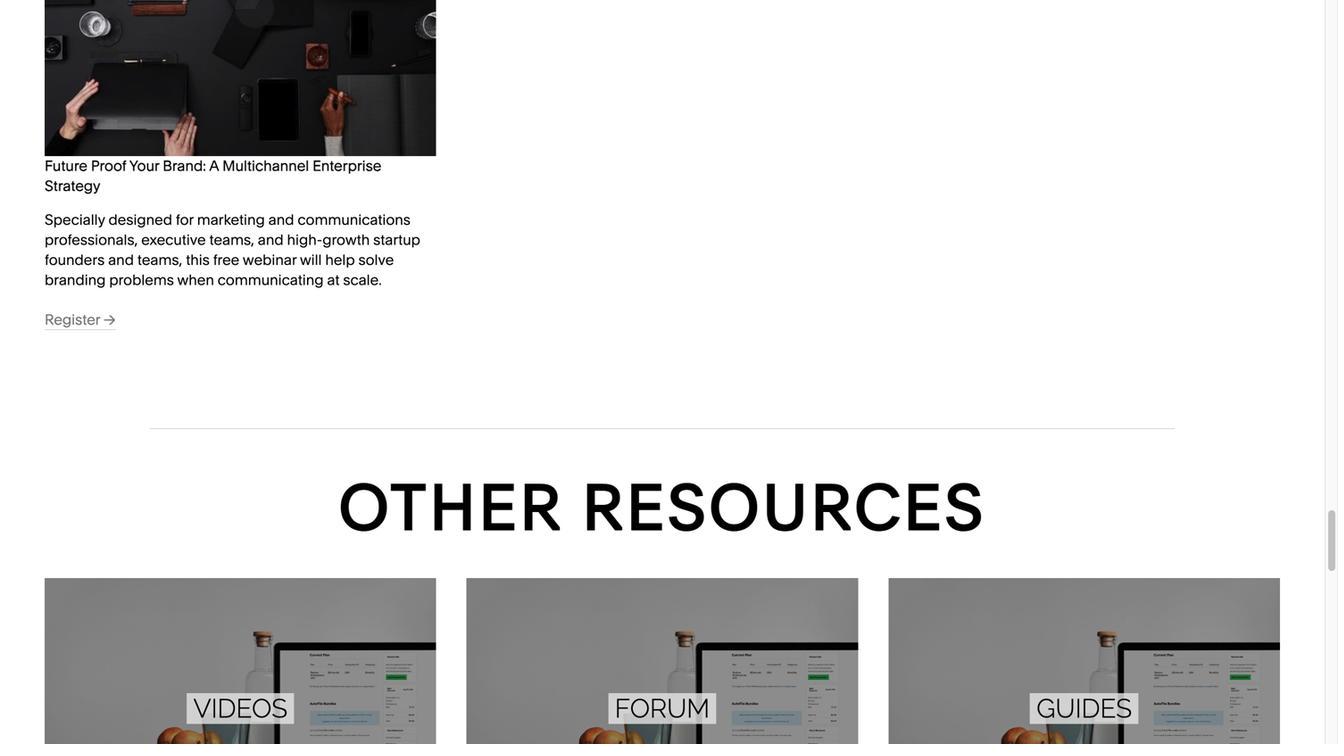 Task type: locate. For each thing, give the bounding box(es) containing it.
free
[[213, 251, 239, 269]]

solve
[[358, 251, 394, 269]]

communicating
[[218, 271, 324, 289]]

0 horizontal spatial teams,
[[137, 251, 182, 269]]

and up problems
[[108, 251, 134, 269]]

when
[[177, 271, 214, 289]]

0 vertical spatial teams,
[[209, 231, 254, 249]]

growth
[[322, 231, 370, 249]]

other resources
[[339, 469, 986, 546]]

multichannel
[[222, 157, 309, 174]]

1 vertical spatial teams,
[[137, 251, 182, 269]]

enterprise
[[313, 157, 381, 174]]

and up webinar
[[258, 231, 284, 249]]

specially designed for marketing and communications professionals, executive teams, and high-growth startup founders and teams, this free webinar will help solve branding problems when communicating at scale.
[[45, 211, 424, 289]]

other
[[339, 469, 564, 546]]

and
[[268, 211, 294, 229], [258, 231, 284, 249], [108, 251, 134, 269]]

executive
[[141, 231, 206, 249]]

0 vertical spatial and
[[268, 211, 294, 229]]

register →
[[45, 311, 115, 329]]

and up high- at the left top
[[268, 211, 294, 229]]

strategy
[[45, 177, 100, 194]]

teams, down marketing
[[209, 231, 254, 249]]

your
[[129, 157, 159, 174]]

future proof your brand: a multichannel enterprise strategy
[[45, 157, 385, 194]]

high-
[[287, 231, 322, 249]]

teams, down executive
[[137, 251, 182, 269]]

webinar
[[243, 251, 297, 269]]

this
[[186, 251, 210, 269]]

at
[[327, 271, 340, 289]]

teams,
[[209, 231, 254, 249], [137, 251, 182, 269]]



Task type: describe. For each thing, give the bounding box(es) containing it.
1 vertical spatial and
[[258, 231, 284, 249]]

future
[[45, 157, 87, 174]]

communications
[[298, 211, 411, 229]]

professionals,
[[45, 231, 138, 249]]

designed
[[108, 211, 172, 229]]

proof
[[91, 157, 126, 174]]

startup
[[373, 231, 420, 249]]

resources
[[582, 469, 986, 546]]

register
[[45, 311, 100, 329]]

scale.
[[343, 271, 382, 289]]

1 horizontal spatial teams,
[[209, 231, 254, 249]]

will
[[300, 251, 322, 269]]

marketing
[[197, 211, 265, 229]]

brand:
[[163, 157, 206, 174]]

help
[[325, 251, 355, 269]]

problems
[[109, 271, 174, 289]]

2 vertical spatial and
[[108, 251, 134, 269]]

branding
[[45, 271, 106, 289]]

register → link
[[45, 311, 115, 330]]

→
[[104, 311, 115, 329]]

for
[[176, 211, 194, 229]]

specially
[[45, 211, 105, 229]]

founders
[[45, 251, 105, 269]]

a
[[209, 157, 219, 174]]



